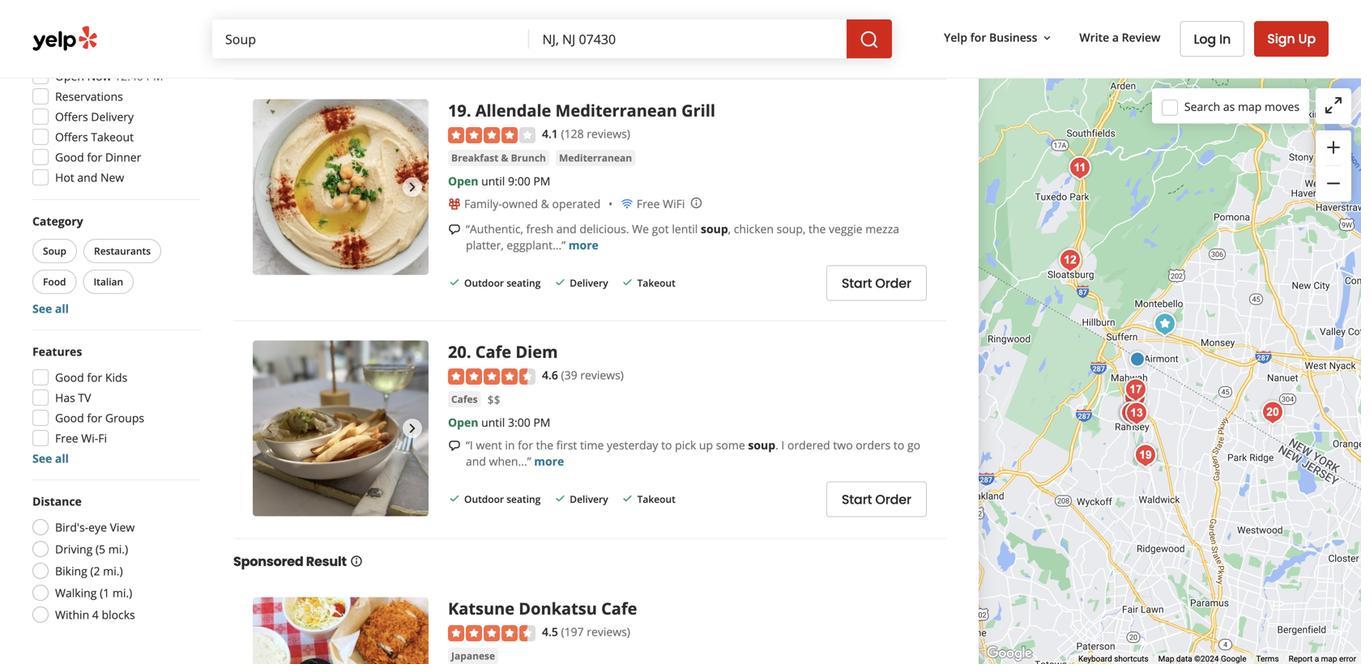 Task type: vqa. For each thing, say whether or not it's contained in the screenshot.
third Start Order from the bottom of the page
yes



Task type: describe. For each thing, give the bounding box(es) containing it.
order for 16 checkmark v2 icon on the left of curbside's start order link
[[876, 15, 912, 34]]

(197
[[561, 625, 584, 640]]

start order link for 16 checkmark v2 icon on the left of curbside
[[827, 7, 927, 42]]

zoom out image
[[1325, 174, 1344, 193]]

4.1 star rating image
[[448, 127, 536, 144]]

reservations
[[55, 89, 123, 104]]

in
[[505, 438, 515, 453]]

breakfast & brunch
[[452, 151, 546, 165]]

offers delivery
[[55, 109, 134, 124]]

the mindful cafe image
[[1121, 398, 1153, 430]]

moves
[[1265, 99, 1300, 114]]

now
[[87, 68, 111, 84]]

outdoor for 16 checkmark v2 image related to 16 checkmark v2 icon below we
[[464, 276, 504, 290]]

mezza
[[866, 221, 900, 237]]

tv
[[78, 390, 91, 406]]

see for features
[[32, 451, 52, 467]]

features
[[32, 344, 82, 360]]

map
[[1159, 655, 1175, 664]]

1 vertical spatial and
[[557, 221, 577, 237]]

19 . allendale mediterranean grill
[[448, 99, 716, 122]]

(128
[[561, 126, 584, 142]]

report a map error
[[1289, 655, 1357, 664]]

breakfast & brunch link
[[448, 150, 550, 167]]

expand map image
[[1325, 96, 1344, 115]]

takeout down . i ordered two orders to go and when..." at bottom
[[638, 493, 676, 506]]

16 checkmark v2 image for 16 checkmark v2 icon on the left of curbside
[[516, 17, 529, 30]]

allendale
[[476, 99, 552, 122]]

cafe for .
[[476, 341, 512, 363]]

16 checkmark v2 image down we
[[621, 276, 634, 289]]

italian
[[94, 275, 123, 289]]

address, neighborhood, city, state or zip text field
[[530, 19, 847, 58]]

. i ordered two orders to go and when..."
[[466, 438, 921, 469]]

write
[[1080, 30, 1110, 45]]

1 horizontal spatial &
[[541, 196, 550, 212]]

map region
[[879, 0, 1362, 665]]

panera bread image
[[1149, 308, 1182, 341]]

see all button for features
[[32, 451, 69, 467]]

none field things to do, nail salons, plumbers
[[212, 19, 530, 58]]

4.5 star rating image
[[448, 626, 536, 642]]

has tv
[[55, 390, 91, 406]]

4.1 (128 reviews)
[[542, 126, 631, 142]]

start for 16 checkmark v2 icon on the left of curbside
[[842, 15, 873, 34]]

. for 20
[[467, 341, 471, 363]]

(1
[[100, 586, 110, 601]]

restaurants
[[94, 244, 151, 258]]

to inside . i ordered two orders to go and when..."
[[894, 438, 905, 453]]

"i
[[466, 438, 473, 453]]

takeout down , chicken soup, the veggie mezza platter, eggplant..." at the top of the page
[[638, 276, 676, 290]]

9:00
[[508, 174, 531, 189]]

mediterranean inside button
[[559, 151, 632, 165]]

go
[[908, 438, 921, 453]]

, chicken soup, the veggie mezza platter, eggplant..."
[[466, 221, 900, 253]]

when..."
[[489, 454, 531, 469]]

i
[[782, 438, 785, 453]]

log in link
[[1181, 21, 1245, 57]]

16 family owned v2 image
[[448, 198, 461, 211]]

for for dinner
[[87, 150, 102, 165]]

soup,
[[777, 221, 806, 237]]

japanese link
[[448, 649, 499, 665]]

morano's gourmet market image
[[1115, 398, 1148, 430]]

free wi-fi
[[55, 431, 107, 446]]

yesterday
[[607, 438, 659, 453]]

result
[[306, 553, 347, 571]]

breakfast & brunch button
[[448, 150, 550, 166]]

(5
[[96, 542, 105, 557]]

more for for
[[534, 454, 564, 469]]

lentil
[[672, 221, 698, 237]]

lotito's deli & bakery image
[[1119, 382, 1152, 415]]

more link for for
[[534, 454, 564, 469]]

cafes
[[452, 393, 478, 406]]

16 checkmark v2 image for 16 checkmark v2 icon below yesterday
[[554, 493, 567, 506]]

time
[[580, 438, 604, 453]]

google image
[[983, 644, 1037, 665]]

things to do, nail salons, plumbers text field
[[212, 19, 530, 58]]

walking
[[55, 586, 97, 601]]

went
[[476, 438, 502, 453]]

orders
[[856, 438, 891, 453]]

4.5 (197 reviews)
[[542, 625, 631, 640]]

yelp for business
[[944, 30, 1038, 45]]

biking (2 mi.)
[[55, 564, 123, 579]]

distance option group
[[28, 494, 201, 628]]

the inside , chicken soup, the veggie mezza platter, eggplant..."
[[809, 221, 826, 237]]

start for 16 checkmark v2 icon below yesterday
[[842, 491, 873, 509]]

as
[[1224, 99, 1236, 114]]

0 vertical spatial mediterranean
[[556, 99, 678, 122]]

4.6
[[542, 368, 558, 383]]

20 . cafe diem
[[448, 341, 558, 363]]

map for error
[[1322, 655, 1338, 664]]

got
[[652, 221, 669, 237]]

0 horizontal spatial soup
[[701, 221, 728, 237]]

1 horizontal spatial soup
[[749, 438, 776, 453]]

restaurants button
[[84, 239, 161, 263]]

error
[[1340, 655, 1357, 664]]

view
[[110, 520, 135, 535]]

log
[[1194, 30, 1217, 48]]

keyboard shortcuts
[[1079, 655, 1149, 664]]

. for 19
[[467, 99, 471, 122]]

map for moves
[[1239, 99, 1262, 114]]

takeout inside suggested group
[[91, 129, 134, 145]]

food
[[43, 275, 66, 289]]

slideshow element for 20
[[253, 341, 429, 517]]

4.6 star rating image
[[448, 369, 536, 385]]

see for category
[[32, 301, 52, 317]]

offers takeout
[[55, 129, 134, 145]]

walking (1 mi.)
[[55, 586, 132, 601]]

soup
[[43, 244, 66, 258]]

features group
[[28, 344, 201, 467]]

search image
[[860, 30, 880, 49]]

start order link for 16 checkmark v2 icon below we
[[827, 266, 927, 301]]

bird's-eye view
[[55, 520, 135, 535]]

good for groups
[[55, 411, 144, 426]]

"authentic, fresh and delicious. we got lentil soup
[[466, 221, 728, 237]]

a for write
[[1113, 30, 1119, 45]]

reviews) for mediterranean
[[587, 126, 631, 142]]

16 checkmark v2 image down yesterday
[[621, 493, 634, 506]]

previous image
[[259, 178, 279, 197]]

takeout left curbside
[[532, 17, 570, 31]]

pick
[[675, 438, 697, 453]]

katsune
[[448, 598, 515, 620]]

19
[[448, 99, 467, 122]]

delivery inside suggested group
[[91, 109, 134, 124]]

eggplant..."
[[507, 238, 566, 253]]

outdoor for 16 checkmark v2 icon below yesterday 16 checkmark v2 image
[[464, 493, 504, 506]]

(2
[[90, 564, 100, 579]]

all for features
[[55, 451, 69, 467]]

open until 3:00 pm
[[448, 415, 551, 430]]

we
[[632, 221, 649, 237]]

good for good for kids
[[55, 370, 84, 385]]

bird's-
[[55, 520, 89, 535]]

chicken
[[734, 221, 774, 237]]

driving
[[55, 542, 93, 557]]

keyboard shortcuts button
[[1079, 654, 1149, 665]]

for for groups
[[87, 411, 102, 426]]

1 vertical spatial the
[[536, 438, 554, 453]]

google
[[1222, 655, 1247, 664]]

sponsored
[[233, 553, 304, 571]]

16 info v2 image
[[350, 555, 363, 568]]

16 speech v2 image for "i
[[448, 440, 461, 453]]



Task type: locate. For each thing, give the bounding box(es) containing it.
until down $$
[[482, 415, 505, 430]]

2 vertical spatial order
[[876, 491, 912, 509]]

3 start order link from the top
[[827, 482, 927, 518]]

none field address, neighborhood, city, state or zip
[[530, 19, 847, 58]]

pm inside suggested group
[[146, 68, 163, 84]]

1 horizontal spatial more link
[[569, 238, 599, 253]]

all inside category group
[[55, 301, 69, 317]]

pm for 19 . allendale mediterranean grill
[[534, 174, 551, 189]]

sign up link
[[1255, 21, 1329, 57]]

0 vertical spatial all
[[55, 301, 69, 317]]

1 vertical spatial see all button
[[32, 451, 69, 467]]

0 vertical spatial see
[[32, 301, 52, 317]]

offers for offers takeout
[[55, 129, 88, 145]]

3 good from the top
[[55, 411, 84, 426]]

start for 16 checkmark v2 icon below we
[[842, 275, 873, 293]]

16 checkmark v2 image for 16 checkmark v2 icon below we
[[554, 276, 567, 289]]

see all button down food "button"
[[32, 301, 69, 317]]

1 to from the left
[[662, 438, 672, 453]]

2 vertical spatial open
[[448, 415, 479, 430]]

see all down the free wi-fi
[[32, 451, 69, 467]]

open until 9:00 pm
[[448, 174, 551, 189]]

see all inside category group
[[32, 301, 69, 317]]

1 start order link from the top
[[827, 7, 927, 42]]

write a review
[[1080, 30, 1161, 45]]

for for kids
[[87, 370, 102, 385]]

free for free wifi
[[637, 196, 660, 212]]

cafes button
[[448, 392, 481, 408]]

1 vertical spatial outdoor seating
[[464, 493, 541, 506]]

veggie
[[829, 221, 863, 237]]

None field
[[212, 19, 530, 58], [530, 19, 847, 58]]

mediterranean up the 4.1 (128 reviews)
[[556, 99, 678, 122]]

2 to from the left
[[894, 438, 905, 453]]

2 start order from the top
[[842, 275, 912, 293]]

1 vertical spatial open
[[448, 174, 479, 189]]

delivery
[[464, 17, 503, 31], [91, 109, 134, 124], [570, 276, 608, 290], [570, 493, 608, 506]]

fi
[[98, 431, 107, 446]]

sushiville image
[[1055, 244, 1087, 277]]

see all button inside features group
[[32, 451, 69, 467]]

2 until from the top
[[482, 415, 505, 430]]

mi.) for walking (1 mi.)
[[113, 586, 132, 601]]

next image
[[403, 419, 422, 439]]

report
[[1289, 655, 1313, 664]]

terms
[[1257, 655, 1280, 664]]

mediterranean link
[[556, 150, 636, 167]]

2 good from the top
[[55, 370, 84, 385]]

0 vertical spatial the
[[809, 221, 826, 237]]

within
[[55, 608, 89, 623]]

yelp
[[944, 30, 968, 45]]

and
[[77, 170, 98, 185], [557, 221, 577, 237], [466, 454, 486, 469]]

map
[[1239, 99, 1262, 114], [1322, 655, 1338, 664]]

1 vertical spatial start
[[842, 275, 873, 293]]

all
[[55, 301, 69, 317], [55, 451, 69, 467]]

next image
[[403, 178, 422, 197]]

smyrna mediterranean cafe & grill image
[[1116, 398, 1149, 430]]

for inside suggested group
[[87, 150, 102, 165]]

up
[[1299, 30, 1316, 48]]

for down 'offers takeout'
[[87, 150, 102, 165]]

0 vertical spatial pm
[[146, 68, 163, 84]]

report a map error link
[[1289, 655, 1357, 664]]

to left go
[[894, 438, 905, 453]]

2 vertical spatial start order link
[[827, 482, 927, 518]]

driving (5 mi.)
[[55, 542, 128, 557]]

soup left i
[[749, 438, 776, 453]]

16 speech v2 image for "authentic,
[[448, 223, 461, 236]]

1 offers from the top
[[55, 109, 88, 124]]

sign
[[1268, 30, 1296, 48]]

3 start from the top
[[842, 491, 873, 509]]

has
[[55, 390, 75, 406]]

more for delicious.
[[569, 238, 599, 253]]

outdoor down when..." in the left bottom of the page
[[464, 493, 504, 506]]

0 vertical spatial start order
[[842, 15, 912, 34]]

for
[[971, 30, 987, 45], [87, 150, 102, 165], [87, 370, 102, 385], [87, 411, 102, 426], [518, 438, 533, 453]]

good for good for groups
[[55, 411, 84, 426]]

. inside . i ordered two orders to go and when..."
[[776, 438, 779, 453]]

cafe for donkatsu
[[602, 598, 638, 620]]

reviews) down allendale mediterranean grill link
[[587, 126, 631, 142]]

4.5
[[542, 625, 558, 640]]

start order link down mezza
[[827, 266, 927, 301]]

donkatsu
[[519, 598, 597, 620]]

the left first
[[536, 438, 554, 453]]

search as map moves
[[1185, 99, 1300, 114]]

see up distance
[[32, 451, 52, 467]]

to left pick
[[662, 438, 672, 453]]

seating
[[507, 276, 541, 290], [507, 493, 541, 506]]

until for allendale
[[482, 174, 505, 189]]

0 vertical spatial a
[[1113, 30, 1119, 45]]

1 start from the top
[[842, 15, 873, 34]]

platter,
[[466, 238, 504, 253]]

0 vertical spatial start
[[842, 15, 873, 34]]

1 start order from the top
[[842, 15, 912, 34]]

start order down orders on the bottom right of the page
[[842, 491, 912, 509]]

and down the ""i"
[[466, 454, 486, 469]]

food button
[[32, 270, 77, 294]]

1 see from the top
[[32, 301, 52, 317]]

the
[[809, 221, 826, 237], [536, 438, 554, 453]]

1 vertical spatial a
[[1315, 655, 1320, 664]]

see all down food "button"
[[32, 301, 69, 317]]

suggested group
[[28, 42, 201, 190]]

start order for start order link related to 16 checkmark v2 icon below we
[[842, 275, 912, 293]]

1 horizontal spatial and
[[466, 454, 486, 469]]

good inside suggested group
[[55, 150, 84, 165]]

16 free wifi v2 image
[[621, 198, 634, 211]]

1 vertical spatial start order
[[842, 275, 912, 293]]

2 vertical spatial mi.)
[[113, 586, 132, 601]]

1 vertical spatial good
[[55, 370, 84, 385]]

and inside . i ordered two orders to go and when..."
[[466, 454, 486, 469]]

see all button
[[32, 301, 69, 317], [32, 451, 69, 467]]

log in
[[1194, 30, 1232, 48]]

16 checkmark v2 image
[[583, 17, 596, 30], [448, 276, 461, 289], [621, 276, 634, 289], [621, 493, 634, 506]]

for inside button
[[971, 30, 987, 45]]

see all button down the free wi-fi
[[32, 451, 69, 467]]

good up has tv
[[55, 370, 84, 385]]

$$
[[488, 392, 501, 408]]

see all for category
[[32, 301, 69, 317]]

0 horizontal spatial a
[[1113, 30, 1119, 45]]

until for cafe
[[482, 415, 505, 430]]

sponsored result
[[233, 553, 347, 571]]

1 seating from the top
[[507, 276, 541, 290]]

16 chevron down v2 image
[[1041, 31, 1054, 44]]

mi.) for driving (5 mi.)
[[108, 542, 128, 557]]

blocks
[[102, 608, 135, 623]]

japanese button
[[448, 649, 499, 665]]

pm for 20 . cafe diem
[[534, 415, 551, 430]]

2 horizontal spatial and
[[557, 221, 577, 237]]

mi.) right (2
[[103, 564, 123, 579]]

2 vertical spatial reviews)
[[587, 625, 631, 640]]

order for start order link related to 16 checkmark v2 icon below we
[[876, 275, 912, 293]]

0 vertical spatial see all button
[[32, 301, 69, 317]]

1 vertical spatial .
[[467, 341, 471, 363]]

None search field
[[212, 19, 893, 58]]

&
[[501, 151, 509, 165], [541, 196, 550, 212]]

1 vertical spatial mediterranean
[[559, 151, 632, 165]]

pm right 3:00
[[534, 415, 551, 430]]

& left brunch
[[501, 151, 509, 165]]

katsune donkatsu cafe
[[448, 598, 638, 620]]

seating for 16 checkmark v2 icon below we
[[507, 276, 541, 290]]

16 speech v2 image down 16 family owned v2 icon
[[448, 223, 461, 236]]

start order link
[[827, 7, 927, 42], [827, 266, 927, 301], [827, 482, 927, 518]]

reviews) for diem
[[581, 368, 624, 383]]

good for dinner
[[55, 150, 141, 165]]

open up 16 family owned v2 icon
[[448, 174, 479, 189]]

2 vertical spatial .
[[776, 438, 779, 453]]

category
[[32, 214, 83, 229]]

new
[[100, 170, 124, 185]]

reviews) right (39
[[581, 368, 624, 383]]

good up hot
[[55, 150, 84, 165]]

16 checkmark v2 image
[[448, 17, 461, 30], [516, 17, 529, 30], [554, 276, 567, 289], [448, 493, 461, 506], [554, 493, 567, 506]]

2 order from the top
[[876, 275, 912, 293]]

diem
[[516, 341, 558, 363]]

group
[[1316, 131, 1352, 202]]

more link down first
[[534, 454, 564, 469]]

within 4 blocks
[[55, 608, 135, 623]]

dottie audrey's bakery kitchen image
[[1064, 152, 1097, 184]]

0 horizontal spatial the
[[536, 438, 554, 453]]

order down mezza
[[876, 275, 912, 293]]

1 vertical spatial soup
[[749, 438, 776, 453]]

0 vertical spatial seating
[[507, 276, 541, 290]]

0 vertical spatial and
[[77, 170, 98, 185]]

good down has tv
[[55, 411, 84, 426]]

seating down when..." in the left bottom of the page
[[507, 493, 541, 506]]

2 see all from the top
[[32, 451, 69, 467]]

start order link down orders on the bottom right of the page
[[827, 482, 927, 518]]

16 speech v2 image
[[448, 223, 461, 236], [448, 440, 461, 453]]

distance
[[32, 494, 82, 509]]

0 horizontal spatial map
[[1239, 99, 1262, 114]]

0 vertical spatial free
[[637, 196, 660, 212]]

mi.) for biking (2 mi.)
[[103, 564, 123, 579]]

for for business
[[971, 30, 987, 45]]

italian button
[[83, 270, 134, 294]]

family-owned & operated
[[464, 196, 601, 212]]

1 good from the top
[[55, 150, 84, 165]]

1 vertical spatial seating
[[507, 493, 541, 506]]

see all for features
[[32, 451, 69, 467]]

16 checkmark v2 image left curbside
[[583, 17, 596, 30]]

2 all from the top
[[55, 451, 69, 467]]

1 vertical spatial see
[[32, 451, 52, 467]]

category group
[[29, 213, 201, 317]]

free inside features group
[[55, 431, 78, 446]]

1 horizontal spatial more
[[569, 238, 599, 253]]

until down breakfast & brunch link
[[482, 174, 505, 189]]

free for free wi-fi
[[55, 431, 78, 446]]

the right soup,
[[809, 221, 826, 237]]

0 vertical spatial reviews)
[[587, 126, 631, 142]]

pm right 9:00 on the left top of page
[[534, 174, 551, 189]]

0 vertical spatial until
[[482, 174, 505, 189]]

. up the 4.6 star rating image
[[467, 341, 471, 363]]

and inside suggested group
[[77, 170, 98, 185]]

start order link left the yelp
[[827, 7, 927, 42]]

"i went in for the first time yesterday to pick up some soup
[[466, 438, 776, 453]]

1 vertical spatial all
[[55, 451, 69, 467]]

1 none field from the left
[[212, 19, 530, 58]]

breakfast
[[452, 151, 499, 165]]

1 vertical spatial order
[[876, 275, 912, 293]]

1 vertical spatial free
[[55, 431, 78, 446]]

2 vertical spatial pm
[[534, 415, 551, 430]]

1 vertical spatial until
[[482, 415, 505, 430]]

2 vertical spatial good
[[55, 411, 84, 426]]

some
[[716, 438, 746, 453]]

open for 19
[[448, 174, 479, 189]]

1 horizontal spatial to
[[894, 438, 905, 453]]

0 vertical spatial start order link
[[827, 7, 927, 42]]

open for 20
[[448, 415, 479, 430]]

2 slideshow element from the top
[[253, 341, 429, 517]]

order for start order link associated with 16 checkmark v2 icon below yesterday
[[876, 491, 912, 509]]

start
[[842, 15, 873, 34], [842, 275, 873, 293], [842, 491, 873, 509]]

map right as
[[1239, 99, 1262, 114]]

1 horizontal spatial cafe
[[602, 598, 638, 620]]

0 vertical spatial see all
[[32, 301, 69, 317]]

1 vertical spatial &
[[541, 196, 550, 212]]

1 horizontal spatial a
[[1315, 655, 1320, 664]]

outdoor seating
[[464, 276, 541, 290], [464, 493, 541, 506]]

1 vertical spatial outdoor
[[464, 493, 504, 506]]

takeout up dinner on the top of page
[[91, 129, 134, 145]]

slideshow element
[[253, 99, 429, 275], [253, 341, 429, 517]]

1 vertical spatial start order link
[[827, 266, 927, 301]]

3:00
[[508, 415, 531, 430]]

0 vertical spatial slideshow element
[[253, 99, 429, 275]]

curbside
[[600, 17, 641, 31]]

0 horizontal spatial cafe
[[476, 341, 512, 363]]

1 until from the top
[[482, 174, 505, 189]]

1 vertical spatial more link
[[534, 454, 564, 469]]

ordered
[[788, 438, 831, 453]]

good for good for dinner
[[55, 150, 84, 165]]

see down food "button"
[[32, 301, 52, 317]]

write a review link
[[1074, 23, 1168, 52]]

all inside features group
[[55, 451, 69, 467]]

free
[[637, 196, 660, 212], [55, 431, 78, 446]]

slideshow element for 19
[[253, 99, 429, 275]]

1 slideshow element from the top
[[253, 99, 429, 275]]

0 vertical spatial more
[[569, 238, 599, 253]]

offers down offers delivery
[[55, 129, 88, 145]]

first
[[557, 438, 577, 453]]

and right fresh
[[557, 221, 577, 237]]

2 vertical spatial and
[[466, 454, 486, 469]]

1 vertical spatial more
[[534, 454, 564, 469]]

for right the yelp
[[971, 30, 987, 45]]

cafe up 4.5 (197 reviews)
[[602, 598, 638, 620]]

open down suggested
[[55, 68, 84, 84]]

2 offers from the top
[[55, 129, 88, 145]]

offers for offers delivery
[[55, 109, 88, 124]]

family-
[[464, 196, 502, 212]]

1 horizontal spatial free
[[637, 196, 660, 212]]

0 vertical spatial outdoor
[[464, 276, 504, 290]]

. up 4.1 star rating image
[[467, 99, 471, 122]]

a right write
[[1113, 30, 1119, 45]]

start order down mezza
[[842, 275, 912, 293]]

map data ©2024 google
[[1159, 655, 1247, 664]]

1 horizontal spatial the
[[809, 221, 826, 237]]

free right 16 free wifi v2 image
[[637, 196, 660, 212]]

all down food "button"
[[55, 301, 69, 317]]

0 vertical spatial &
[[501, 151, 509, 165]]

info icon image
[[690, 197, 703, 210], [690, 197, 703, 210]]

0 vertical spatial more link
[[569, 238, 599, 253]]

keyboard
[[1079, 655, 1113, 664]]

& right owned
[[541, 196, 550, 212]]

mediterranean button
[[556, 150, 636, 166]]

1 vertical spatial 16 speech v2 image
[[448, 440, 461, 453]]

see inside category group
[[32, 301, 52, 317]]

reviews) right (197
[[587, 625, 631, 640]]

1 vertical spatial mi.)
[[103, 564, 123, 579]]

1 vertical spatial slideshow element
[[253, 341, 429, 517]]

hot and new
[[55, 170, 124, 185]]

soup
[[701, 221, 728, 237], [749, 438, 776, 453]]

1 horizontal spatial map
[[1322, 655, 1338, 664]]

all for category
[[55, 301, 69, 317]]

offers down reservations
[[55, 109, 88, 124]]

mi.) right the (1
[[113, 586, 132, 601]]

cafes link
[[448, 392, 481, 408]]

& inside button
[[501, 151, 509, 165]]

2 none field from the left
[[530, 19, 847, 58]]

1 vertical spatial map
[[1322, 655, 1338, 664]]

1 all from the top
[[55, 301, 69, 317]]

0 horizontal spatial more
[[534, 454, 564, 469]]

(39
[[561, 368, 578, 383]]

4
[[92, 608, 99, 623]]

giovanna's cafe image
[[1116, 398, 1149, 431]]

2 start from the top
[[842, 275, 873, 293]]

previous image
[[259, 419, 279, 439]]

start order left the yelp
[[842, 15, 912, 34]]

a inside 'link'
[[1113, 30, 1119, 45]]

1 see all button from the top
[[32, 301, 69, 317]]

delicious.
[[580, 221, 629, 237]]

allendale mediterranean grill image
[[1130, 440, 1162, 472]]

1 vertical spatial cafe
[[602, 598, 638, 620]]

2 vertical spatial start order
[[842, 491, 912, 509]]

a right report
[[1315, 655, 1320, 664]]

mi.) right (5
[[108, 542, 128, 557]]

. left i
[[776, 438, 779, 453]]

0 vertical spatial soup
[[701, 221, 728, 237]]

2 vertical spatial start
[[842, 491, 873, 509]]

hot
[[55, 170, 74, 185]]

3 order from the top
[[876, 491, 912, 509]]

2 outdoor seating from the top
[[464, 493, 541, 506]]

more link down "authentic, fresh and delicious. we got lentil soup
[[569, 238, 599, 253]]

start order for 16 checkmark v2 icon on the left of curbside's start order link
[[842, 15, 912, 34]]

0 horizontal spatial more link
[[534, 454, 564, 469]]

1 vertical spatial offers
[[55, 129, 88, 145]]

0 vertical spatial offers
[[55, 109, 88, 124]]

3 start order from the top
[[842, 491, 912, 509]]

1 outdoor seating from the top
[[464, 276, 541, 290]]

see inside features group
[[32, 451, 52, 467]]

brunch
[[511, 151, 546, 165]]

more link for delicious.
[[569, 238, 599, 253]]

katsune donkatsu cafe link
[[448, 598, 638, 620]]

0 vertical spatial .
[[467, 99, 471, 122]]

0 vertical spatial mi.)
[[108, 542, 128, 557]]

0 horizontal spatial &
[[501, 151, 509, 165]]

2 see all button from the top
[[32, 451, 69, 467]]

more down "authentic, fresh and delicious. we got lentil soup
[[569, 238, 599, 253]]

order down orders on the bottom right of the page
[[876, 491, 912, 509]]

see all inside features group
[[32, 451, 69, 467]]

2 seating from the top
[[507, 493, 541, 506]]

outdoor seating down the platter,
[[464, 276, 541, 290]]

outdoor down the platter,
[[464, 276, 504, 290]]

terms link
[[1257, 655, 1280, 664]]

1 vertical spatial see all
[[32, 451, 69, 467]]

and right hot
[[77, 170, 98, 185]]

for right in
[[518, 438, 533, 453]]

1 vertical spatial reviews)
[[581, 368, 624, 383]]

map left error
[[1322, 655, 1338, 664]]

open down 'cafes' link on the bottom of page
[[448, 415, 479, 430]]

more down first
[[534, 454, 564, 469]]

until
[[482, 174, 505, 189], [482, 415, 505, 430]]

open inside suggested group
[[55, 68, 84, 84]]

0 horizontal spatial to
[[662, 438, 672, 453]]

cafe up the 4.6 star rating image
[[476, 341, 512, 363]]

1 vertical spatial pm
[[534, 174, 551, 189]]

for up wi-
[[87, 411, 102, 426]]

0 horizontal spatial free
[[55, 431, 78, 446]]

for left kids
[[87, 370, 102, 385]]

2 outdoor from the top
[[464, 493, 504, 506]]

soup right lentil
[[701, 221, 728, 237]]

free left wi-
[[55, 431, 78, 446]]

business
[[990, 30, 1038, 45]]

1 see all from the top
[[32, 301, 69, 317]]

suggested
[[32, 43, 90, 58]]

0 horizontal spatial and
[[77, 170, 98, 185]]

start order link for 16 checkmark v2 icon below yesterday
[[827, 482, 927, 518]]

all down the free wi-fi
[[55, 451, 69, 467]]

16 speech v2 image left the ""i"
[[448, 440, 461, 453]]

outdoor seating down when..." in the left bottom of the page
[[464, 493, 541, 506]]

seating for 16 checkmark v2 icon below yesterday
[[507, 493, 541, 506]]

0 vertical spatial order
[[876, 15, 912, 34]]

0 vertical spatial map
[[1239, 99, 1262, 114]]

1 outdoor from the top
[[464, 276, 504, 290]]

pm right 12:40
[[146, 68, 163, 84]]

1 order from the top
[[876, 15, 912, 34]]

fresh
[[527, 221, 554, 237]]

grill
[[682, 99, 716, 122]]

seating down "eggplant...""
[[507, 276, 541, 290]]

0 vertical spatial outdoor seating
[[464, 276, 541, 290]]

0 vertical spatial open
[[55, 68, 84, 84]]

mediterranean down the 4.1 (128 reviews)
[[559, 151, 632, 165]]

0 vertical spatial cafe
[[476, 341, 512, 363]]

0 vertical spatial 16 speech v2 image
[[448, 223, 461, 236]]

2 see from the top
[[32, 451, 52, 467]]

see all button for category
[[32, 301, 69, 317]]

two
[[834, 438, 853, 453]]

a for report
[[1315, 655, 1320, 664]]

good
[[55, 150, 84, 165], [55, 370, 84, 385], [55, 411, 84, 426]]

cafe diem image
[[1257, 397, 1290, 429]]

16 checkmark v2 image up 20
[[448, 276, 461, 289]]

1 16 speech v2 image from the top
[[448, 223, 461, 236]]

2 16 speech v2 image from the top
[[448, 440, 461, 453]]

zoom in image
[[1325, 138, 1344, 157]]

pm
[[146, 68, 163, 84], [534, 174, 551, 189], [534, 415, 551, 430]]

order left the yelp
[[876, 15, 912, 34]]

greek city image
[[1120, 374, 1153, 407]]

2 start order link from the top
[[827, 266, 927, 301]]

start order for start order link associated with 16 checkmark v2 icon below yesterday
[[842, 491, 912, 509]]

0 vertical spatial good
[[55, 150, 84, 165]]

shortcuts
[[1115, 655, 1149, 664]]



